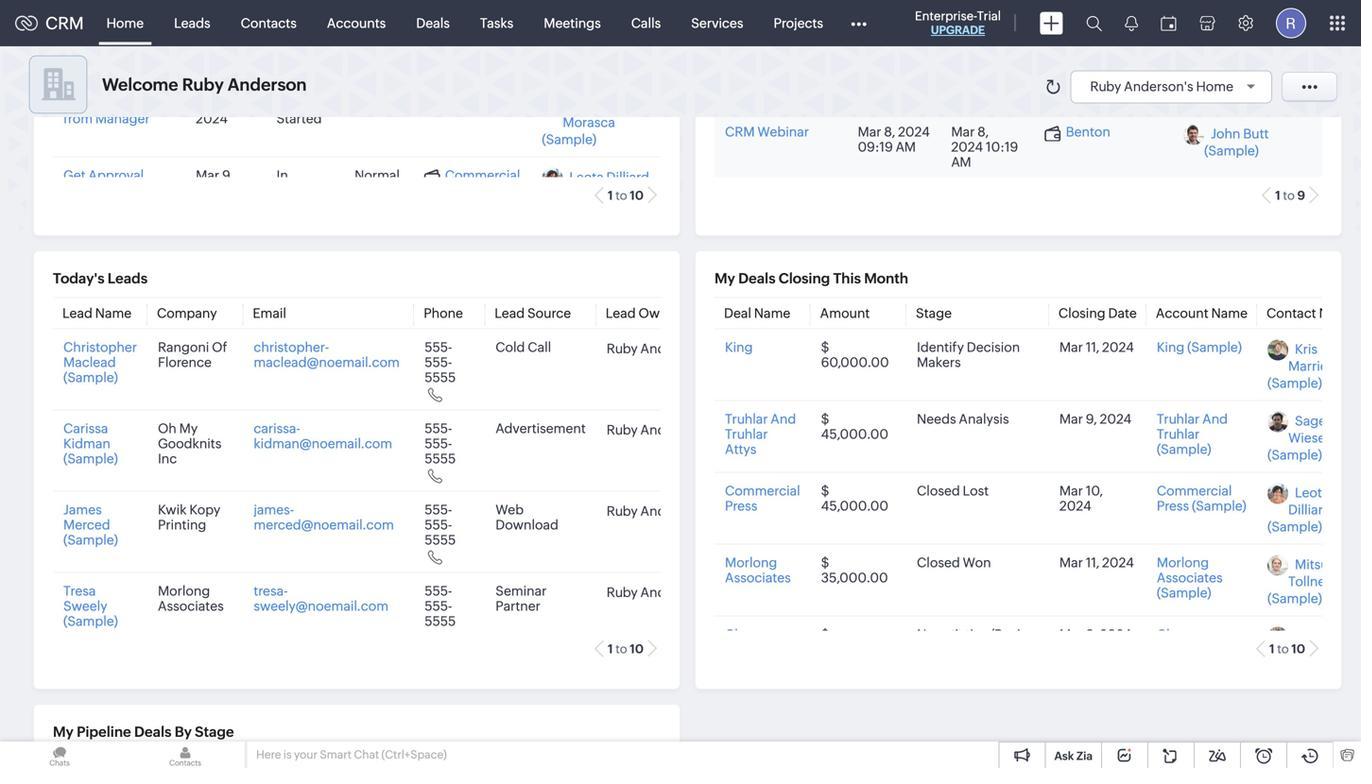 Task type: locate. For each thing, give the bounding box(es) containing it.
2 mar 11, 2024 from the top
[[1060, 555, 1134, 571]]

1 45,000.00 from the top
[[821, 427, 889, 442]]

0 horizontal spatial my
[[53, 724, 74, 741]]

my for my pipeline deals by stage
[[53, 724, 74, 741]]

lost
[[963, 484, 989, 499]]

identify
[[917, 340, 964, 355]]

2 manager from the top
[[95, 183, 150, 198]]

0 horizontal spatial leads
[[108, 270, 148, 287]]

mar left the 7, on the left of page
[[196, 96, 219, 111]]

2 horizontal spatial associates
[[1157, 571, 1223, 586]]

1 mar 11, 2024 from the top
[[1060, 340, 1134, 355]]

(sample) inside truhlar and truhlar (sample)
[[1157, 442, 1212, 457]]

morlong
[[725, 555, 777, 571], [1157, 555, 1209, 571], [158, 584, 210, 599]]

60,000.00
[[821, 355, 889, 370]]

deals left by at the left of page
[[134, 724, 172, 741]]

2 king from the left
[[1157, 340, 1185, 355]]

simon morasca (sample) link
[[542, 98, 615, 147], [1268, 629, 1341, 678]]

2 8, from the left
[[978, 124, 989, 139]]

1 horizontal spatial am
[[951, 155, 972, 170]]

name for account name
[[1211, 306, 1248, 321]]

0 vertical spatial 11,
[[1086, 340, 1100, 355]]

from up approval
[[63, 111, 93, 126]]

1 horizontal spatial morlong
[[725, 555, 777, 571]]

home
[[106, 16, 144, 31], [1196, 79, 1234, 94]]

5 $ from the top
[[821, 627, 829, 642]]

(sample) inside mitsue tollner (sample)
[[1268, 591, 1322, 606]]

45,000.00 down 60,000.00
[[821, 427, 889, 442]]

0 horizontal spatial chapman
[[725, 627, 786, 642]]

stage link
[[916, 306, 952, 321]]

truhlar and truhlar (sample) link
[[1157, 412, 1228, 457]]

lead for lead source
[[495, 306, 525, 321]]

1 vertical spatial mar 11, 2024
[[1060, 555, 1134, 571]]

2 555- 555- 5555 from the top
[[425, 421, 456, 467]]

associates up chapman (sample) link
[[1157, 571, 1223, 586]]

webinar
[[758, 124, 809, 139]]

goodknits
[[158, 436, 222, 451]]

amount
[[820, 306, 870, 321]]

mar left 10:19
[[951, 124, 975, 139]]

ruby for cold call
[[607, 341, 638, 356]]

4 name from the left
[[1319, 306, 1356, 321]]

$ for truhlar and truhlar attys
[[821, 412, 829, 427]]

commercial inside commercial press (sample)
[[1157, 484, 1232, 499]]

leota dilliard (sample) for normal
[[563, 170, 649, 202]]

my for my deals closing this month
[[715, 270, 735, 287]]

1 name from the left
[[95, 306, 132, 321]]

press
[[423, 185, 456, 200], [725, 499, 758, 514], [1157, 499, 1189, 514]]

home up "john"
[[1196, 79, 1234, 94]]

get
[[63, 96, 86, 111], [63, 168, 86, 183]]

1 vertical spatial commercial press link
[[725, 484, 800, 514]]

1 vertical spatial 45,000.00
[[821, 499, 889, 514]]

(sample) inside sage wieser (sample)
[[1268, 448, 1322, 463]]

web
[[496, 502, 524, 518]]

leads up welcome ruby anderson
[[174, 16, 210, 31]]

$ 45,000.00 for commercial press
[[821, 484, 889, 514]]

1 to 10 for today's leads
[[608, 642, 644, 657]]

1 vertical spatial leota dilliard (sample)
[[1268, 485, 1331, 535]]

0 vertical spatial mar 11, 2024
[[1060, 340, 1134, 355]]

seminar partner
[[496, 584, 547, 614]]

1 from from the top
[[63, 111, 93, 126]]

8, inside "mar 8, 2024 09:19 am"
[[884, 124, 895, 139]]

butt
[[1243, 126, 1269, 141]]

name for deal name
[[754, 306, 791, 321]]

1 lead from the left
[[62, 306, 93, 321]]

1 king from the left
[[725, 340, 753, 355]]

1 vertical spatial $ 45,000.00
[[821, 484, 889, 514]]

1 vertical spatial 11,
[[1086, 555, 1100, 571]]

1 $ 45,000.00 from the top
[[821, 412, 889, 442]]

1 horizontal spatial morasca
[[1288, 646, 1341, 661]]

2 horizontal spatial my
[[715, 270, 735, 287]]

1 vertical spatial leota dilliard (sample) link
[[1268, 485, 1331, 535]]

0 vertical spatial leads
[[174, 16, 210, 31]]

$ for chapman
[[821, 627, 829, 642]]

closing left date
[[1059, 306, 1106, 321]]

my up chats image
[[53, 724, 74, 741]]

1 horizontal spatial associates
[[725, 571, 791, 586]]

morlong associates down printing
[[158, 584, 224, 614]]

1 horizontal spatial and
[[1203, 412, 1228, 427]]

1 to 9
[[1275, 189, 1306, 203]]

closed for closed lost
[[917, 484, 960, 499]]

lead source
[[495, 306, 571, 321]]

commercial for commercial press (sample) link
[[1157, 484, 1232, 499]]

am left 10:19
[[951, 155, 972, 170]]

my right oh
[[179, 421, 198, 436]]

lead for lead owner
[[606, 306, 636, 321]]

1 chapman from the left
[[725, 627, 786, 642]]

3 ruby anderson from the top
[[607, 504, 701, 519]]

4 555- 555- 5555 from the top
[[425, 584, 456, 629]]

555- 555- 5555 for christopher- maclead@noemail.com
[[425, 340, 456, 385]]

1 closed from the top
[[917, 484, 960, 499]]

2 11, from the top
[[1086, 555, 1100, 571]]

3 555- 555- 5555 from the top
[[425, 502, 456, 548]]

2 vertical spatial mar 9, 2024
[[1060, 627, 1132, 642]]

$ down amount
[[821, 340, 829, 355]]

11, down closing date link
[[1086, 340, 1100, 355]]

leads up lead name
[[108, 270, 148, 287]]

tollner
[[1288, 574, 1331, 589]]

0 horizontal spatial morlong associates
[[158, 584, 224, 614]]

3 name from the left
[[1211, 306, 1248, 321]]

2 vertical spatial my
[[53, 724, 74, 741]]

555- 555- 5555 for carissa- kidman@noemail.com
[[425, 421, 456, 467]]

1 8, from the left
[[884, 124, 895, 139]]

0 vertical spatial dilliard
[[606, 170, 649, 185]]

0 horizontal spatial commercial press
[[423, 168, 520, 200]]

name right the contact
[[1319, 306, 1356, 321]]

0 vertical spatial my
[[715, 270, 735, 287]]

1 horizontal spatial 8,
[[978, 124, 989, 139]]

1 vertical spatial my
[[179, 421, 198, 436]]

ruby for advertisement
[[607, 422, 638, 438]]

anderson for cold call
[[640, 341, 701, 356]]

contact name link
[[1267, 306, 1356, 321]]

4 ruby anderson from the top
[[607, 585, 701, 600]]

king down account
[[1157, 340, 1185, 355]]

christopher maclead (sample)
[[63, 340, 137, 385]]

0 horizontal spatial closing
[[779, 270, 830, 287]]

11, down mar 10, 2024
[[1086, 555, 1100, 571]]

0 vertical spatial deals
[[416, 16, 450, 31]]

1 11, from the top
[[1086, 340, 1100, 355]]

0 horizontal spatial stage
[[195, 724, 234, 741]]

0 horizontal spatial and
[[771, 412, 796, 427]]

1 horizontal spatial simon morasca (sample) link
[[1268, 629, 1341, 678]]

1 horizontal spatial simon
[[1295, 629, 1335, 644]]

(sample) for john butt (sample) link on the top of the page
[[1204, 143, 1259, 158]]

get for get approval from manager
[[63, 168, 86, 183]]

ruby anderson
[[607, 341, 701, 356], [607, 422, 701, 438], [607, 504, 701, 519], [607, 585, 701, 600]]

1 horizontal spatial press
[[725, 499, 758, 514]]

0 vertical spatial commercial press link
[[423, 168, 520, 200]]

2 horizontal spatial deals
[[738, 270, 776, 287]]

2 horizontal spatial press
[[1157, 499, 1189, 514]]

mar 11, 2024 down mar 10, 2024
[[1060, 555, 1134, 571]]

3 lead from the left
[[606, 306, 636, 321]]

partner
[[496, 599, 541, 614]]

anderson for seminar partner
[[640, 585, 701, 600]]

won
[[963, 555, 991, 571]]

my up deal
[[715, 270, 735, 287]]

$ inside $ 60,000.00
[[821, 340, 829, 355]]

to for contact name
[[1277, 642, 1289, 657]]

0 horizontal spatial simon morasca (sample) link
[[542, 98, 615, 147]]

closing date link
[[1059, 306, 1137, 321]]

christopher maclead (sample) link
[[63, 340, 137, 385]]

tresa
[[63, 584, 96, 599]]

to for lead owner
[[616, 642, 627, 657]]

get for get apporval from manager
[[63, 96, 86, 111]]

0 vertical spatial simon morasca (sample)
[[542, 98, 615, 147]]

2024 inside mar 10, 2024
[[1060, 499, 1092, 514]]

2 $ from the top
[[821, 412, 829, 427]]

mar inside mar 7, 2024
[[196, 96, 219, 111]]

profile element
[[1265, 0, 1318, 46]]

1 for contact name
[[1270, 642, 1275, 657]]

0 vertical spatial 9,
[[222, 168, 233, 183]]

2 get from the top
[[63, 168, 86, 183]]

$ inside the $ 35,000.00
[[821, 555, 829, 571]]

advertisement
[[496, 421, 586, 436]]

lead down today's on the left top of the page
[[62, 306, 93, 321]]

contacts
[[241, 16, 297, 31]]

get left apporval
[[63, 96, 86, 111]]

am inside mar 8, 2024 10:19 am
[[951, 155, 972, 170]]

(sample) inside christopher maclead (sample)
[[63, 370, 118, 385]]

2 closed from the top
[[917, 555, 960, 571]]

crm webinar link
[[725, 124, 809, 139]]

35,000.00
[[821, 571, 888, 586]]

1 horizontal spatial dilliard
[[1288, 502, 1331, 518]]

1 horizontal spatial commercial press
[[725, 484, 800, 514]]

mar 9, 2024 left in
[[196, 168, 233, 198]]

name up king (sample)
[[1211, 306, 1248, 321]]

3 5555 from the top
[[425, 533, 456, 548]]

leota
[[569, 170, 604, 185], [1295, 485, 1330, 501]]

deals left tasks link
[[416, 16, 450, 31]]

0 horizontal spatial 8,
[[884, 124, 895, 139]]

commercial inside commercial press
[[445, 168, 520, 183]]

ruby for seminar partner
[[607, 585, 638, 600]]

2 and from the left
[[1203, 412, 1228, 427]]

$ up the $ 35,000.00
[[821, 484, 829, 499]]

mar 11, 2024
[[1060, 340, 1134, 355], [1060, 555, 1134, 571]]

get left approval
[[63, 168, 86, 183]]

1 horizontal spatial king
[[1157, 340, 1185, 355]]

search image
[[1086, 15, 1102, 31]]

trial
[[977, 9, 1001, 23]]

lead up cold at the top of page
[[495, 306, 525, 321]]

2 555- from the top
[[425, 355, 452, 370]]

crm for crm
[[45, 13, 84, 33]]

truhlar down king link
[[725, 427, 768, 442]]

welcome ruby anderson
[[102, 75, 307, 94]]

3 555- from the top
[[425, 421, 452, 436]]

0 horizontal spatial crm
[[45, 13, 84, 33]]

mar 9, 2024 left chapman (sample) link
[[1060, 627, 1132, 642]]

45,000.00 for commercial press
[[821, 499, 889, 514]]

1 vertical spatial 9,
[[1086, 412, 1097, 427]]

contact name
[[1267, 306, 1356, 321]]

name for contact name
[[1319, 306, 1356, 321]]

services link
[[676, 0, 759, 46]]

closed left won
[[917, 555, 960, 571]]

1 vertical spatial mar 9, 2024
[[1060, 412, 1132, 427]]

2 from from the top
[[63, 183, 93, 198]]

1 vertical spatial manager
[[95, 183, 150, 198]]

associates up chapman link
[[725, 571, 791, 586]]

christopher- maclead@noemail.com link
[[254, 340, 400, 370]]

1 horizontal spatial commercial press link
[[725, 484, 800, 514]]

mar
[[196, 96, 219, 111], [858, 124, 881, 139], [951, 124, 975, 139], [196, 168, 219, 183], [1060, 340, 1083, 355], [1060, 412, 1083, 427], [1060, 484, 1083, 499], [1060, 555, 1083, 571], [1060, 627, 1083, 642]]

mar down mar 10, 2024
[[1060, 555, 1083, 571]]

45,000.00 up the $ 35,000.00
[[821, 499, 889, 514]]

(sample) for the sage wieser (sample) link
[[1268, 448, 1322, 463]]

create menu element
[[1029, 0, 1075, 46]]

mar inside "mar 8, 2024 09:19 am"
[[858, 124, 881, 139]]

morlong associates up chapman link
[[725, 555, 791, 586]]

0 vertical spatial closing
[[779, 270, 830, 287]]

1 vertical spatial crm
[[725, 124, 755, 139]]

2024 inside "mar 8, 2024 09:19 am"
[[898, 124, 930, 139]]

1 vertical spatial closed
[[917, 555, 960, 571]]

simon down meetings link
[[569, 98, 609, 113]]

attys
[[725, 442, 757, 457]]

0 vertical spatial closed
[[917, 484, 960, 499]]

morlong down printing
[[158, 584, 210, 599]]

1 get from the top
[[63, 96, 86, 111]]

ask zia
[[1054, 750, 1093, 763]]

4 $ from the top
[[821, 555, 829, 571]]

1 horizontal spatial home
[[1196, 79, 1234, 94]]

king down deal
[[725, 340, 753, 355]]

1 manager from the top
[[95, 111, 150, 126]]

$ down '35,000.00'
[[821, 627, 829, 642]]

(sample) for james merced (sample) link
[[63, 533, 118, 548]]

1 vertical spatial dilliard
[[1288, 502, 1331, 518]]

king
[[725, 340, 753, 355], [1157, 340, 1185, 355]]

(sample) inside kris marrier (sample)
[[1268, 376, 1322, 391]]

morasca
[[563, 115, 615, 130], [1288, 646, 1341, 661]]

crm right logo
[[45, 13, 84, 33]]

mar 9, 2024 up 10,
[[1060, 412, 1132, 427]]

name
[[95, 306, 132, 321], [754, 306, 791, 321], [1211, 306, 1248, 321], [1319, 306, 1356, 321]]

morlong associates
[[725, 555, 791, 586], [158, 584, 224, 614]]

0 vertical spatial leota
[[569, 170, 604, 185]]

morlong down commercial press (sample) link
[[1157, 555, 1209, 571]]

dilliard
[[606, 170, 649, 185], [1288, 502, 1331, 518]]

kris
[[1295, 342, 1318, 357]]

1 vertical spatial deals
[[738, 270, 776, 287]]

mar 11, 2024 down closing date link
[[1060, 340, 1134, 355]]

(sample)
[[542, 132, 597, 147], [1204, 143, 1259, 158], [563, 187, 617, 202], [1187, 340, 1242, 355], [63, 370, 118, 385], [1268, 376, 1322, 391], [1157, 442, 1212, 457], [1268, 448, 1322, 463], [63, 451, 118, 467], [1192, 499, 1247, 514], [1268, 519, 1322, 535], [63, 533, 118, 548], [1157, 586, 1212, 601], [1268, 591, 1322, 606], [63, 614, 118, 629], [1157, 642, 1212, 657], [1268, 663, 1322, 678]]

$ 45,000.00
[[821, 412, 889, 442], [821, 484, 889, 514]]

from down get apporval from manager
[[63, 183, 93, 198]]

florence
[[158, 355, 212, 370]]

0 horizontal spatial leota
[[569, 170, 604, 185]]

associates left tresa- at left bottom
[[158, 599, 224, 614]]

1 and from the left
[[771, 412, 796, 427]]

signals image
[[1125, 15, 1138, 31]]

1 horizontal spatial leota dilliard (sample)
[[1268, 485, 1331, 535]]

pipeline
[[77, 724, 131, 741]]

home up "welcome"
[[106, 16, 144, 31]]

0 vertical spatial leota dilliard (sample)
[[563, 170, 649, 202]]

manager inside get apporval from manager
[[95, 111, 150, 126]]

1 horizontal spatial crm
[[725, 124, 755, 139]]

0 vertical spatial crm
[[45, 13, 84, 33]]

0 horizontal spatial am
[[896, 139, 916, 155]]

morlong up chapman link
[[725, 555, 777, 571]]

contact
[[1267, 306, 1316, 321]]

2 5555 from the top
[[425, 451, 456, 467]]

simon down 'tollner'
[[1295, 629, 1335, 644]]

1 ruby anderson from the top
[[607, 341, 701, 356]]

account name
[[1156, 306, 1248, 321]]

$ 45,000.00 for truhlar and truhlar attys
[[821, 412, 889, 442]]

0 horizontal spatial leota dilliard (sample)
[[563, 170, 649, 202]]

2 45,000.00 from the top
[[821, 499, 889, 514]]

0 horizontal spatial home
[[106, 16, 144, 31]]

my pipeline deals by stage
[[53, 724, 234, 741]]

ruby anderson for seminar partner
[[607, 585, 701, 600]]

morlong inside 'morlong associates (sample)'
[[1157, 555, 1209, 571]]

get apporval from manager link
[[63, 96, 150, 126]]

1 for simon morasca (sample)
[[608, 189, 613, 203]]

from inside get apporval from manager
[[63, 111, 93, 126]]

am inside "mar 8, 2024 09:19 am"
[[896, 139, 916, 155]]

1 horizontal spatial deals
[[416, 16, 450, 31]]

to for simon morasca (sample)
[[616, 189, 627, 203]]

mar right webinar
[[858, 124, 881, 139]]

closed left lost in the right bottom of the page
[[917, 484, 960, 499]]

chapman for chapman link
[[725, 627, 786, 642]]

1 horizontal spatial my
[[179, 421, 198, 436]]

simon for simon morasca (sample) link to the right
[[1295, 629, 1335, 644]]

1 vertical spatial closing
[[1059, 306, 1106, 321]]

1 horizontal spatial leota dilliard (sample) link
[[1268, 485, 1331, 535]]

555-
[[425, 340, 452, 355], [425, 355, 452, 370], [425, 421, 452, 436], [425, 436, 452, 451], [425, 502, 452, 518], [425, 518, 452, 533], [425, 584, 452, 599], [425, 599, 452, 614]]

deals
[[416, 16, 450, 31], [738, 270, 776, 287], [134, 724, 172, 741]]

8, inside mar 8, 2024 10:19 am
[[978, 124, 989, 139]]

anderson for advertisement
[[640, 422, 701, 438]]

mar left 10,
[[1060, 484, 1083, 499]]

1 vertical spatial simon morasca (sample) link
[[1268, 629, 1341, 678]]

1 vertical spatial stage
[[195, 724, 234, 741]]

anderson for web download
[[640, 504, 701, 519]]

2 vertical spatial deals
[[134, 724, 172, 741]]

0 horizontal spatial press
[[423, 185, 456, 200]]

chapman down morlong associates link
[[725, 627, 786, 642]]

2 vertical spatial 9,
[[1086, 627, 1097, 642]]

associates for morlong associates link
[[725, 571, 791, 586]]

10 for my deals closing this month
[[1292, 642, 1306, 657]]

rangoni of florence
[[158, 340, 227, 370]]

1 horizontal spatial simon morasca (sample)
[[1268, 629, 1341, 678]]

1 vertical spatial leota
[[1295, 485, 1330, 501]]

0 horizontal spatial leota dilliard (sample) link
[[563, 170, 649, 202]]

0 vertical spatial from
[[63, 111, 93, 126]]

1 horizontal spatial leads
[[174, 16, 210, 31]]

1 horizontal spatial lead
[[495, 306, 525, 321]]

2 horizontal spatial commercial
[[1157, 484, 1232, 499]]

meetings
[[544, 16, 601, 31]]

1 horizontal spatial commercial
[[725, 484, 800, 499]]

555- 555- 5555 for james- merced@noemail.com
[[425, 502, 456, 548]]

(sample) for kris marrier (sample) link
[[1268, 376, 1322, 391]]

3 $ from the top
[[821, 484, 829, 499]]

$ right morlong associates link
[[821, 555, 829, 571]]

sweely
[[63, 599, 107, 614]]

manager inside the get approval from manager
[[95, 183, 150, 198]]

logo image
[[15, 16, 38, 31]]

9, for truhlar and truhlar attys
[[1086, 412, 1097, 427]]

and for truhlar and truhlar attys
[[771, 412, 796, 427]]

manager for apporval
[[95, 111, 150, 126]]

$ inside '$ 70,000.00'
[[821, 627, 829, 642]]

simon
[[569, 98, 609, 113], [1295, 629, 1335, 644]]

chapman down morlong associates (sample) link
[[1157, 627, 1217, 642]]

dilliard for normal
[[606, 170, 649, 185]]

manager down "welcome"
[[95, 111, 150, 126]]

5555 for merced@noemail.com
[[425, 533, 456, 548]]

not started
[[276, 96, 322, 126]]

and inside truhlar and truhlar (sample)
[[1203, 412, 1228, 427]]

oh
[[158, 421, 177, 436]]

1 5555 from the top
[[425, 370, 456, 385]]

am right 09:19
[[896, 139, 916, 155]]

0 vertical spatial leota dilliard (sample) link
[[563, 170, 649, 202]]

name right deal
[[754, 306, 791, 321]]

from inside the get approval from manager
[[63, 183, 93, 198]]

king for king link
[[725, 340, 753, 355]]

0 vertical spatial simon morasca (sample) link
[[542, 98, 615, 147]]

get apporval from manager
[[63, 96, 150, 126]]

(sample) for the topmost simon morasca (sample) link
[[542, 132, 597, 147]]

$ 45,000.00 down 60,000.00
[[821, 412, 889, 442]]

and inside truhlar and truhlar attys
[[771, 412, 796, 427]]

1 vertical spatial simon
[[1295, 629, 1335, 644]]

2 $ 45,000.00 from the top
[[821, 484, 889, 514]]

marrier
[[1288, 359, 1333, 374]]

(sample) for commercial press (sample) link
[[1192, 499, 1247, 514]]

2 name from the left
[[754, 306, 791, 321]]

press inside commercial press (sample)
[[1157, 499, 1189, 514]]

mar 10, 2024
[[1060, 484, 1103, 514]]

today's leads
[[53, 270, 148, 287]]

(sample) for morlong associates (sample) link
[[1157, 586, 1212, 601]]

chapman for chapman (sample)
[[1157, 627, 1217, 642]]

get inside get apporval from manager
[[63, 96, 86, 111]]

calendar image
[[1161, 16, 1177, 31]]

(sample) inside 'morlong associates (sample)'
[[1157, 586, 1212, 601]]

crm left webinar
[[725, 124, 755, 139]]

name up 'christopher'
[[95, 306, 132, 321]]

my deals closing this month
[[715, 270, 908, 287]]

1 $ from the top
[[821, 340, 829, 355]]

1 555- 555- 5555 from the top
[[425, 340, 456, 385]]

1 vertical spatial morasca
[[1288, 646, 1341, 661]]

2 lead from the left
[[495, 306, 525, 321]]

manager down 'get apporval from manager' link
[[95, 183, 150, 198]]

stage up identify
[[916, 306, 952, 321]]

(sample) inside chapman (sample)
[[1157, 642, 1212, 657]]

calls
[[631, 16, 661, 31]]

0 horizontal spatial simon
[[569, 98, 609, 113]]

(sample) inside commercial press (sample)
[[1192, 499, 1247, 514]]

deals up deal name
[[738, 270, 776, 287]]

0 horizontal spatial commercial
[[445, 168, 520, 183]]

from for apporval
[[63, 111, 93, 126]]

0 horizontal spatial lead
[[62, 306, 93, 321]]

0 vertical spatial simon
[[569, 98, 609, 113]]

0 vertical spatial $ 45,000.00
[[821, 412, 889, 442]]

stage right by at the left of page
[[195, 724, 234, 741]]

2024
[[196, 111, 228, 126], [898, 124, 930, 139], [951, 139, 983, 155], [196, 183, 228, 198], [1102, 340, 1134, 355], [1100, 412, 1132, 427], [1060, 499, 1092, 514], [1102, 555, 1134, 571], [1100, 627, 1132, 642]]

(sample) inside "john butt (sample)"
[[1204, 143, 1259, 158]]

leota dilliard (sample)
[[563, 170, 649, 202], [1268, 485, 1331, 535]]

ruby anderson for cold call
[[607, 341, 701, 356]]

2 ruby anderson from the top
[[607, 422, 701, 438]]

$ down 60,000.00
[[821, 412, 829, 427]]

2 chapman from the left
[[1157, 627, 1217, 642]]

$ 45,000.00 up the $ 35,000.00
[[821, 484, 889, 514]]

get inside the get approval from manager
[[63, 168, 86, 183]]

james- merced@noemail.com link
[[254, 502, 394, 533]]

closing left this
[[779, 270, 830, 287]]

here
[[256, 749, 281, 761]]

chapman (sample) link
[[1157, 627, 1217, 657]]

lead left owner at top left
[[606, 306, 636, 321]]

sage
[[1295, 414, 1326, 429]]

2 horizontal spatial lead
[[606, 306, 636, 321]]

truhlar
[[725, 412, 768, 427], [1157, 412, 1200, 427], [725, 427, 768, 442], [1157, 427, 1200, 442]]



Task type: vqa. For each thing, say whether or not it's contained in the screenshot.


Task type: describe. For each thing, give the bounding box(es) containing it.
carissa kidman (sample) link
[[63, 421, 118, 467]]

analysis
[[959, 412, 1009, 427]]

cold call
[[496, 340, 551, 355]]

james- merced@noemail.com
[[254, 502, 394, 533]]

calls link
[[616, 0, 676, 46]]

6 555- from the top
[[425, 518, 452, 533]]

mar down mar 7, 2024
[[196, 168, 219, 183]]

1 horizontal spatial morlong associates
[[725, 555, 791, 586]]

press for commercial press (sample) link
[[1157, 499, 1189, 514]]

mitsue
[[1295, 557, 1336, 572]]

get approval from manager
[[63, 168, 150, 198]]

james-
[[254, 502, 294, 518]]

4 555- from the top
[[425, 436, 452, 451]]

mitsue tollner (sample) link
[[1268, 557, 1336, 606]]

maclead@noemail.com
[[254, 355, 400, 370]]

closed lost
[[917, 484, 989, 499]]

carissa
[[63, 421, 108, 436]]

11, for morlong associates (sample)
[[1086, 555, 1100, 571]]

simon for the topmost simon morasca (sample) link
[[569, 98, 609, 113]]

deal
[[724, 306, 752, 321]]

8, for 09:19
[[884, 124, 895, 139]]

dilliard for mar 10, 2024
[[1288, 502, 1331, 518]]

mar 11, 2024 for morlong
[[1060, 555, 1134, 571]]

morlong for morlong associates link
[[725, 555, 777, 571]]

morlong for morlong associates (sample) link
[[1157, 555, 1209, 571]]

ruby anderson's home
[[1090, 79, 1234, 94]]

by
[[175, 724, 192, 741]]

truhlar up commercial press (sample)
[[1157, 427, 1200, 442]]

christopher
[[63, 340, 137, 355]]

phone link
[[424, 306, 463, 321]]

leota dilliard (sample) link for mar 10, 2024
[[1268, 485, 1331, 535]]

my inside oh my goodknits inc
[[179, 421, 198, 436]]

contacts image
[[126, 742, 245, 769]]

1 horizontal spatial closing
[[1059, 306, 1106, 321]]

started
[[276, 111, 322, 126]]

0 vertical spatial stage
[[916, 306, 952, 321]]

11, for king (sample)
[[1086, 340, 1100, 355]]

here is your smart chat (ctrl+space)
[[256, 749, 447, 761]]

enterprise-trial upgrade
[[915, 9, 1001, 36]]

leota for normal
[[569, 170, 604, 185]]

in progress
[[276, 168, 330, 198]]

chapman (sample)
[[1157, 627, 1217, 657]]

10,
[[1086, 484, 1103, 499]]

5555 for kidman@noemail.com
[[425, 451, 456, 467]]

chapman link
[[725, 627, 786, 642]]

search element
[[1075, 0, 1114, 46]]

king for king (sample)
[[1157, 340, 1185, 355]]

services
[[691, 16, 743, 31]]

profile image
[[1276, 8, 1306, 38]]

amount link
[[820, 306, 870, 321]]

7 555- from the top
[[425, 584, 452, 599]]

company link
[[157, 306, 217, 321]]

70,000.00
[[821, 642, 888, 657]]

account name link
[[1156, 306, 1248, 321]]

closed for closed won
[[917, 555, 960, 571]]

john butt (sample) link
[[1204, 126, 1269, 158]]

account
[[1156, 306, 1209, 321]]

needs
[[917, 412, 956, 427]]

press for bottommost commercial press link
[[725, 499, 758, 514]]

printing
[[158, 518, 206, 533]]

ruby for web download
[[607, 504, 638, 519]]

mar right negotiation/review
[[1060, 627, 1083, 642]]

create menu image
[[1040, 12, 1064, 35]]

king (sample) link
[[1157, 340, 1242, 355]]

lead owner
[[606, 306, 680, 321]]

your
[[294, 749, 318, 761]]

1 vertical spatial leads
[[108, 270, 148, 287]]

sage wieser (sample) link
[[1268, 414, 1330, 463]]

ruby anderson for advertisement
[[607, 422, 701, 438]]

name for lead name
[[95, 306, 132, 321]]

(sample) for 'mitsue tollner (sample)' link
[[1268, 591, 1322, 606]]

of
[[212, 340, 227, 355]]

10 for today's leads
[[630, 642, 644, 657]]

Other Modules field
[[839, 8, 879, 38]]

lead for lead name
[[62, 306, 93, 321]]

king (sample)
[[1157, 340, 1242, 355]]

ask
[[1054, 750, 1074, 763]]

4 5555 from the top
[[425, 614, 456, 629]]

9
[[1298, 189, 1306, 203]]

this
[[833, 270, 861, 287]]

9, for chapman
[[1086, 627, 1097, 642]]

kwik
[[158, 502, 187, 518]]

company
[[157, 306, 217, 321]]

tresa- sweely@noemail.com
[[254, 584, 389, 614]]

signals element
[[1114, 0, 1150, 46]]

$ 60,000.00
[[821, 340, 889, 370]]

mar up mar 10, 2024
[[1060, 412, 1083, 427]]

0 vertical spatial mar 9, 2024
[[196, 168, 233, 198]]

0 horizontal spatial morlong
[[158, 584, 210, 599]]

mar down closing date link
[[1060, 340, 1083, 355]]

lead owner link
[[606, 306, 680, 321]]

crm for crm webinar
[[725, 124, 755, 139]]

$ for morlong associates
[[821, 555, 829, 571]]

month
[[864, 270, 908, 287]]

deals inside deals link
[[416, 16, 450, 31]]

5 555- from the top
[[425, 502, 452, 518]]

2024 inside mar 7, 2024
[[196, 111, 228, 126]]

upgrade
[[931, 24, 985, 36]]

chats image
[[0, 742, 119, 769]]

commercial press (sample) link
[[1157, 484, 1247, 514]]

ruby anderson for web download
[[607, 504, 701, 519]]

associates for morlong associates (sample) link
[[1157, 571, 1223, 586]]

is
[[284, 749, 292, 761]]

am for mar 8, 2024 10:19 am
[[951, 155, 972, 170]]

mar 11, 2024 for king
[[1060, 340, 1134, 355]]

and for truhlar and truhlar (sample)
[[1203, 412, 1228, 427]]

mar 7, 2024
[[196, 96, 231, 126]]

0 vertical spatial home
[[106, 16, 144, 31]]

deal name link
[[724, 306, 791, 321]]

1 vertical spatial home
[[1196, 79, 1234, 94]]

$ for king
[[821, 340, 829, 355]]

christopher- maclead@noemail.com
[[254, 340, 400, 370]]

1 to 10 for my deals closing this month
[[1270, 642, 1306, 657]]

simon morasca (sample) for simon morasca (sample) link to the right
[[1268, 629, 1341, 678]]

projects
[[774, 16, 823, 31]]

morlong associates (sample) link
[[1157, 555, 1223, 601]]

(sample) for carissa kidman (sample) link
[[63, 451, 118, 467]]

leota dilliard (sample) link for normal
[[563, 170, 649, 202]]

progress
[[276, 183, 330, 198]]

carissa kidman (sample)
[[63, 421, 118, 467]]

kopy
[[189, 502, 220, 518]]

benton link
[[1044, 124, 1111, 141]]

mar 9, 2024 for truhlar and truhlar attys
[[1060, 412, 1132, 427]]

truhlar down king (sample)
[[1157, 412, 1200, 427]]

leota dilliard (sample) for mar 10, 2024
[[1268, 485, 1331, 535]]

crm webinar
[[725, 124, 809, 139]]

0 horizontal spatial associates
[[158, 599, 224, 614]]

benton
[[1066, 124, 1111, 139]]

commercial for bottommost commercial press link
[[725, 484, 800, 499]]

0 horizontal spatial commercial press link
[[423, 168, 520, 200]]

tasks link
[[465, 0, 529, 46]]

1 vertical spatial commercial press
[[725, 484, 800, 514]]

1 for lead owner
[[608, 642, 613, 657]]

lead name
[[62, 306, 132, 321]]

christopher-
[[254, 340, 329, 355]]

8 555- from the top
[[425, 599, 452, 614]]

0 horizontal spatial deals
[[134, 724, 172, 741]]

sage wieser (sample)
[[1268, 414, 1330, 463]]

today's
[[53, 270, 104, 287]]

1 555- from the top
[[425, 340, 452, 355]]

$ for commercial press
[[821, 484, 829, 499]]

0 vertical spatial morasca
[[563, 115, 615, 130]]

call
[[528, 340, 551, 355]]

carissa- kidman@noemail.com
[[254, 421, 392, 451]]

closed won
[[917, 555, 991, 571]]

owner
[[639, 306, 680, 321]]

8, for 10:19
[[978, 124, 989, 139]]

simon morasca (sample) for the topmost simon morasca (sample) link
[[542, 98, 615, 147]]

(sample) for tresa sweely (sample) link
[[63, 614, 118, 629]]

deal name
[[724, 306, 791, 321]]

merced@noemail.com
[[254, 518, 394, 533]]

carissa- kidman@noemail.com link
[[254, 421, 392, 451]]

am for mar 8, 2024 09:19 am
[[896, 139, 916, 155]]

download
[[496, 518, 559, 533]]

mar inside mar 10, 2024
[[1060, 484, 1083, 499]]

truhlar and truhlar attys link
[[725, 412, 796, 457]]

(sample) for simon morasca (sample) link to the right
[[1268, 663, 1322, 678]]

45,000.00 for truhlar and truhlar attys
[[821, 427, 889, 442]]

mar inside mar 8, 2024 10:19 am
[[951, 124, 975, 139]]

enterprise-
[[915, 9, 977, 23]]

5555 for maclead@noemail.com
[[425, 370, 456, 385]]

email link
[[253, 306, 286, 321]]

2024 inside mar 8, 2024 10:19 am
[[951, 139, 983, 155]]

mar 9, 2024 for chapman
[[1060, 627, 1132, 642]]

(sample) for christopher maclead (sample) link
[[63, 370, 118, 385]]

0 vertical spatial commercial press
[[423, 168, 520, 200]]

truhlar up attys
[[725, 412, 768, 427]]

source
[[527, 306, 571, 321]]

from for approval
[[63, 183, 93, 198]]

in
[[276, 168, 288, 183]]

leota for mar 10, 2024
[[1295, 485, 1330, 501]]

manager for approval
[[95, 183, 150, 198]]

7,
[[222, 96, 231, 111]]

mar 8, 2024 10:19 am
[[951, 124, 1018, 170]]



